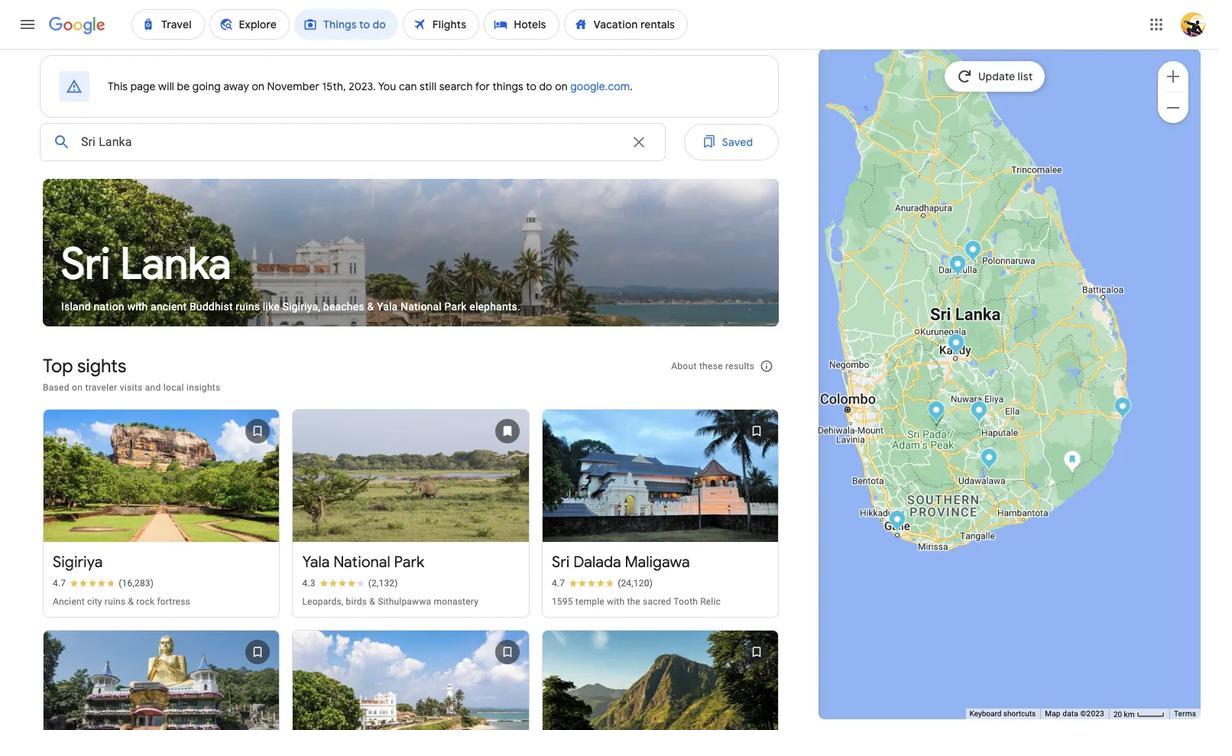 Task type: vqa. For each thing, say whether or not it's contained in the screenshot.


Task type: locate. For each thing, give the bounding box(es) containing it.
on
[[252, 80, 265, 93], [555, 80, 568, 93], [72, 383, 83, 393]]

1 horizontal spatial with
[[607, 597, 625, 607]]

away
[[224, 80, 249, 93]]

park inside top sights region
[[394, 553, 425, 572]]

on inside top sights region
[[72, 383, 83, 393]]

local
[[163, 383, 184, 393]]

ruins
[[236, 301, 260, 313], [105, 597, 126, 607]]

based on traveler visits and local insights
[[43, 383, 221, 393]]

15th,
[[322, 80, 346, 93]]

list
[[37, 398, 786, 730]]

horton plains national park image
[[971, 400, 988, 426]]

based
[[43, 383, 69, 393]]

sigiriya image
[[965, 240, 982, 265]]

maligawa
[[625, 553, 690, 572]]

dambulla royal cave temple and golden temple image
[[949, 254, 967, 279]]

4.7 up ancient
[[53, 578, 66, 589]]

0 horizontal spatial ruins
[[105, 597, 126, 607]]

national inside list
[[333, 553, 391, 572]]

1 horizontal spatial 4.7
[[552, 578, 565, 589]]

yala national park
[[302, 553, 425, 572]]

buddhist
[[190, 301, 233, 313]]

november
[[267, 80, 320, 93]]

arugam bay beach image
[[1115, 396, 1132, 422]]

.
[[630, 80, 633, 93]]

do
[[539, 80, 553, 93]]

sithulpawwa
[[378, 597, 431, 607]]

nation
[[94, 301, 124, 313]]

ancient
[[53, 597, 85, 607]]

yala right beaches
[[377, 301, 398, 313]]

0 horizontal spatial on
[[72, 383, 83, 393]]

20 km
[[1114, 710, 1137, 718]]

you
[[378, 80, 396, 93]]

0 horizontal spatial park
[[394, 553, 425, 572]]

ruins left the like
[[236, 301, 260, 313]]

4.7
[[53, 578, 66, 589], [552, 578, 565, 589]]

sigiriya,
[[282, 301, 321, 313]]

with right nation
[[127, 301, 148, 313]]

©2023
[[1081, 710, 1105, 718]]

leopards,
[[302, 597, 344, 607]]

4.7 up '1595'
[[552, 578, 565, 589]]

save sri dalada maligawa to collection image
[[739, 413, 776, 450]]

sri left the dalada
[[552, 553, 570, 572]]

sri up "island"
[[61, 237, 110, 291]]

ruins right city
[[105, 597, 126, 607]]

dalada
[[574, 553, 621, 572]]

national up 4.3 out of 5 stars from 2,132 reviews image at the bottom of page
[[333, 553, 391, 572]]

national left elephants. at the top left of the page
[[401, 301, 442, 313]]

1 horizontal spatial national
[[401, 301, 442, 313]]

2023.
[[349, 80, 376, 93]]

can
[[399, 80, 417, 93]]

park
[[445, 301, 467, 313], [394, 553, 425, 572]]

on right based on the left bottom of the page
[[72, 383, 83, 393]]

relic
[[701, 597, 721, 607]]

with left the the
[[607, 597, 625, 607]]

save galle dutch fort to collection image
[[489, 634, 526, 671]]

1 horizontal spatial sri
[[552, 553, 570, 572]]

with for ancient
[[127, 301, 148, 313]]

save dambulla royal cave temple and golden temple to collection image
[[240, 634, 276, 671]]

about these results
[[672, 361, 755, 372]]

rock
[[136, 597, 155, 607]]

about these results image
[[749, 348, 786, 385]]

1595 temple with the sacred tooth relic
[[552, 597, 721, 607]]

on right do
[[555, 80, 568, 93]]

1 vertical spatial park
[[394, 553, 425, 572]]

& left rock
[[128, 597, 134, 607]]

this page will be going away on november 15th, 2023. you can still search for things to do on google.com .
[[108, 80, 633, 93]]

with
[[127, 301, 148, 313], [607, 597, 625, 607]]

1 horizontal spatial on
[[252, 80, 265, 93]]

1 4.7 from the left
[[53, 578, 66, 589]]

top sights region
[[28, 342, 786, 730]]

0 horizontal spatial yala
[[302, 553, 330, 572]]

1 vertical spatial ruins
[[105, 597, 126, 607]]

km
[[1125, 710, 1135, 718]]

0 horizontal spatial national
[[333, 553, 391, 572]]

sri pada / adam's peak image
[[928, 400, 946, 426]]

& right "birds"
[[370, 597, 375, 607]]

1 vertical spatial yala
[[302, 553, 330, 572]]

save sri pada / adam's peak to collection image
[[739, 634, 776, 671]]

2 4.7 from the left
[[552, 578, 565, 589]]

yala up 4.3
[[302, 553, 330, 572]]

sri dalada maligawa image
[[948, 333, 966, 358]]

saved link
[[684, 124, 779, 161]]

insights
[[187, 383, 221, 393]]

0 horizontal spatial sri
[[61, 237, 110, 291]]

park up (2,132)
[[394, 553, 425, 572]]

0 vertical spatial park
[[445, 301, 467, 313]]

0 vertical spatial sri
[[61, 237, 110, 291]]

top sights
[[43, 355, 126, 378]]

beaches
[[323, 301, 365, 313]]

1 horizontal spatial yala
[[377, 301, 398, 313]]

map region
[[694, 6, 1220, 730]]

ancient
[[151, 301, 187, 313]]

sri inside top sights region
[[552, 553, 570, 572]]

search
[[439, 80, 473, 93]]

about
[[672, 361, 697, 372]]

0 vertical spatial ruins
[[236, 301, 260, 313]]

4.7 for sigiriya
[[53, 578, 66, 589]]

list containing sigiriya
[[37, 398, 786, 730]]

sacred
[[643, 597, 672, 607]]

4.7 for sri dalada maligawa
[[552, 578, 565, 589]]

0 vertical spatial yala
[[377, 301, 398, 313]]

map data ©2023
[[1046, 710, 1105, 718]]

sri dalada maligawa
[[552, 553, 690, 572]]

0 horizontal spatial with
[[127, 301, 148, 313]]

1 horizontal spatial ruins
[[236, 301, 260, 313]]

sri lanka
[[61, 237, 231, 291]]

(16,283)
[[119, 578, 154, 589]]

sri
[[61, 237, 110, 291], [552, 553, 570, 572]]

things
[[493, 80, 524, 93]]

0 vertical spatial with
[[127, 301, 148, 313]]

1595
[[552, 597, 573, 607]]

list
[[1018, 70, 1033, 83]]

ancient city ruins & rock fortress
[[53, 597, 190, 607]]

on right away
[[252, 80, 265, 93]]

with inside list
[[607, 597, 625, 607]]

fortress
[[157, 597, 190, 607]]

1 vertical spatial with
[[607, 597, 625, 607]]

birds
[[346, 597, 367, 607]]

terms link
[[1174, 710, 1197, 718]]

elephants.
[[470, 301, 521, 313]]

yala national park image
[[1064, 450, 1082, 474]]

park left elephants. at the top left of the page
[[445, 301, 467, 313]]

national
[[401, 301, 442, 313], [333, 553, 391, 572]]

&
[[367, 301, 374, 313], [128, 597, 134, 607], [370, 597, 375, 607]]

0 vertical spatial national
[[401, 301, 442, 313]]

yala
[[377, 301, 398, 313], [302, 553, 330, 572]]

ruins inside top sights region
[[105, 597, 126, 607]]

clear image
[[630, 133, 648, 151]]

1 vertical spatial national
[[333, 553, 391, 572]]

4.7 out of 5 stars from 16,283 reviews image
[[53, 577, 154, 590]]

saved - yala national park image
[[489, 413, 526, 450]]

1 vertical spatial sri
[[552, 553, 570, 572]]

this
[[108, 80, 128, 93]]

1 horizontal spatial park
[[445, 301, 467, 313]]

0 horizontal spatial 4.7
[[53, 578, 66, 589]]

save sigiriya to collection image
[[240, 413, 276, 450]]

top
[[43, 355, 73, 378]]



Task type: describe. For each thing, give the bounding box(es) containing it.
4.3
[[302, 578, 316, 589]]

saved
[[722, 135, 753, 149]]

google.com link
[[571, 80, 630, 93]]

list inside top sights region
[[37, 398, 786, 730]]

and
[[145, 383, 161, 393]]

results
[[726, 361, 755, 372]]

be
[[177, 80, 190, 93]]

main menu image
[[18, 15, 37, 34]]

sigiriya
[[53, 553, 103, 572]]

update
[[978, 70, 1015, 83]]

4.7 out of 5 stars from 24,120 reviews image
[[552, 577, 653, 590]]

data
[[1063, 710, 1079, 718]]

going
[[193, 80, 221, 93]]

like
[[263, 301, 280, 313]]

20
[[1114, 710, 1123, 718]]

monastery
[[434, 597, 479, 607]]

city
[[87, 597, 102, 607]]

Search for destinations, sights and more text field
[[80, 124, 621, 161]]

galle dutch fort image
[[889, 510, 907, 535]]

will
[[158, 80, 174, 93]]

sri for sri lanka
[[61, 237, 110, 291]]

udawalawe national park image
[[981, 448, 998, 473]]

shortcuts
[[1004, 710, 1036, 718]]

sri for sri dalada maligawa
[[552, 553, 570, 572]]

4.3 out of 5 stars from 2,132 reviews image
[[302, 577, 398, 590]]

keyboard shortcuts
[[970, 710, 1036, 718]]

keyboard
[[970, 710, 1002, 718]]

keyboard shortcuts button
[[970, 709, 1036, 720]]

these
[[700, 361, 723, 372]]

zoom out map image
[[1165, 98, 1183, 117]]

20 km button
[[1109, 709, 1170, 720]]

page
[[131, 80, 156, 93]]

island
[[61, 301, 91, 313]]

to
[[526, 80, 537, 93]]

zoom in map image
[[1165, 67, 1183, 85]]

lanka
[[120, 237, 231, 291]]

for
[[475, 80, 490, 93]]

(2,132)
[[368, 578, 398, 589]]

sights
[[77, 355, 126, 378]]

still
[[420, 80, 437, 93]]

google.com
[[571, 80, 630, 93]]

yala inside top sights region
[[302, 553, 330, 572]]

traveler
[[85, 383, 117, 393]]

(24,120)
[[618, 578, 653, 589]]

with for the
[[607, 597, 625, 607]]

update list
[[978, 70, 1033, 83]]

update list button
[[945, 61, 1045, 92]]

island nation with ancient buddhist ruins like sigiriya, beaches & yala national park elephants.
[[61, 301, 521, 313]]

leopards, birds & sithulpawwa monastery
[[302, 597, 479, 607]]

terms
[[1174, 710, 1197, 718]]

map
[[1046, 710, 1061, 718]]

visits
[[120, 383, 143, 393]]

& right beaches
[[367, 301, 374, 313]]

2 horizontal spatial on
[[555, 80, 568, 93]]

the
[[627, 597, 641, 607]]

tooth
[[674, 597, 698, 607]]

temple
[[576, 597, 605, 607]]



